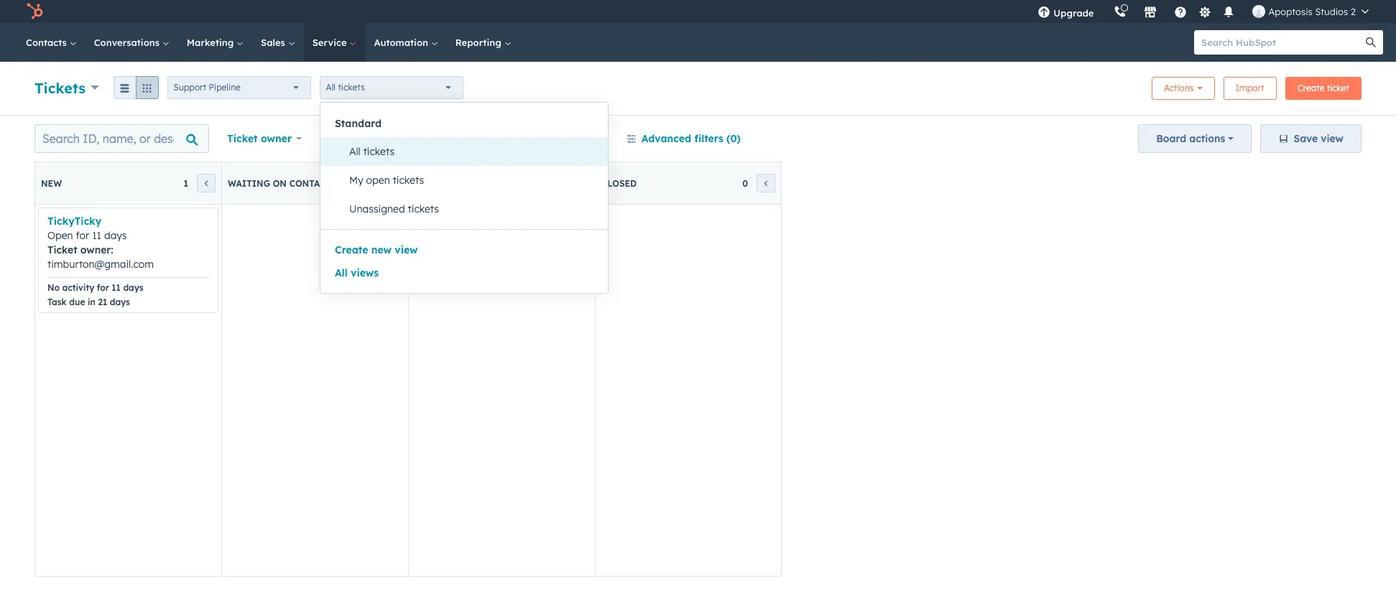 Task type: vqa. For each thing, say whether or not it's contained in the screenshot.
Pipeline
yes



Task type: describe. For each thing, give the bounding box(es) containing it.
all tickets inside dropdown button
[[326, 82, 365, 93]]

tickyticky open for 11 days ticket owner : timburton@gmail.com
[[47, 215, 154, 271]]

0 for closed
[[743, 178, 748, 189]]

actions button
[[1152, 77, 1215, 100]]

settings image
[[1199, 6, 1212, 19]]

ticket inside popup button
[[227, 132, 258, 145]]

sales link
[[252, 23, 304, 62]]

actions
[[1190, 132, 1226, 145]]

task
[[47, 297, 67, 308]]

new
[[371, 244, 392, 257]]

create for create ticket
[[1298, 83, 1325, 93]]

tickets button
[[35, 77, 99, 98]]

actions
[[1165, 83, 1195, 93]]

2 date from the left
[[491, 132, 514, 145]]

new
[[41, 178, 62, 189]]

search button
[[1359, 30, 1384, 55]]

standard
[[335, 117, 382, 130]]

tickets
[[35, 79, 86, 97]]

save view
[[1294, 132, 1344, 145]]

upgrade
[[1054, 7, 1095, 19]]

1
[[184, 178, 188, 189]]

contact
[[289, 178, 331, 189]]

marketplaces button
[[1136, 0, 1166, 23]]

unassigned tickets
[[349, 203, 439, 216]]

contacts
[[26, 37, 70, 48]]

:
[[111, 244, 113, 257]]

unassigned
[[349, 203, 405, 216]]

all tickets button
[[335, 137, 608, 166]]

create ticket
[[1298, 83, 1350, 93]]

tickets banner
[[35, 73, 1362, 101]]

advanced
[[642, 132, 692, 145]]

last activity date
[[426, 132, 514, 145]]

hubspot link
[[17, 3, 54, 20]]

due
[[69, 297, 85, 308]]

no activity for 11 days task due in 21 days
[[47, 283, 143, 308]]

create new view button
[[335, 242, 418, 259]]

studios
[[1316, 6, 1349, 17]]

priority
[[552, 132, 590, 145]]

support
[[174, 82, 207, 93]]

Search HubSpot search field
[[1195, 30, 1371, 55]]

create date button
[[320, 124, 408, 153]]

hubspot image
[[26, 3, 43, 20]]

ticket inside tickyticky open for 11 days ticket owner : timburton@gmail.com
[[47, 244, 77, 257]]

create for create new view
[[335, 244, 368, 257]]

support pipeline
[[174, 82, 241, 93]]

on for contact
[[273, 178, 287, 189]]

settings link
[[1197, 4, 1215, 19]]

Search ID, name, or description search field
[[35, 124, 209, 153]]

tickets inside dropdown button
[[338, 82, 365, 93]]

tickyticky link
[[47, 215, 102, 228]]

import
[[1236, 83, 1265, 93]]

service
[[313, 37, 350, 48]]

notifications button
[[1217, 0, 1242, 23]]

board
[[1157, 132, 1187, 145]]

2 vertical spatial days
[[110, 297, 130, 308]]

advanced filters (0)
[[642, 132, 741, 145]]

conversations
[[94, 37, 162, 48]]

reporting
[[456, 37, 504, 48]]

waiting on us
[[415, 178, 488, 189]]

11 for in
[[112, 283, 121, 293]]

2
[[1351, 6, 1357, 17]]

11 for :
[[92, 229, 101, 242]]

help image
[[1175, 6, 1188, 19]]

(0)
[[727, 132, 741, 145]]

conversations link
[[85, 23, 178, 62]]

tickets right open
[[393, 174, 424, 187]]

ticket owner button
[[218, 124, 311, 153]]

apoptosis
[[1269, 6, 1313, 17]]

filters
[[695, 132, 724, 145]]

days for in
[[123, 283, 143, 293]]

us
[[476, 178, 488, 189]]

board actions button
[[1139, 124, 1253, 153]]

all views
[[335, 267, 379, 280]]

1 date from the left
[[366, 132, 389, 145]]

upgrade image
[[1038, 6, 1051, 19]]

calling icon button
[[1109, 2, 1133, 21]]

tickyticky
[[47, 215, 102, 228]]

my open tickets button
[[335, 166, 608, 195]]

marketing link
[[178, 23, 252, 62]]

1 horizontal spatial view
[[1322, 132, 1344, 145]]

open
[[47, 229, 73, 242]]

all views link
[[335, 267, 379, 280]]



Task type: locate. For each thing, give the bounding box(es) containing it.
all tickets up open
[[349, 145, 395, 158]]

11 inside tickyticky open for 11 days ticket owner : timburton@gmail.com
[[92, 229, 101, 242]]

sales
[[261, 37, 288, 48]]

1 horizontal spatial date
[[491, 132, 514, 145]]

tara schultz image
[[1253, 5, 1266, 18]]

0 vertical spatial activity
[[450, 132, 488, 145]]

help button
[[1169, 0, 1194, 23]]

0 vertical spatial days
[[104, 229, 127, 242]]

create ticket button
[[1286, 77, 1362, 100]]

1 horizontal spatial for
[[97, 283, 109, 293]]

0 horizontal spatial 0
[[370, 178, 375, 189]]

notifications image
[[1223, 6, 1236, 19]]

marketplaces image
[[1145, 6, 1158, 19]]

11 down the tickyticky link at the left top of page
[[92, 229, 101, 242]]

0 vertical spatial all
[[326, 82, 336, 93]]

create down standard
[[329, 132, 363, 145]]

0 horizontal spatial date
[[366, 132, 389, 145]]

menu
[[1028, 0, 1380, 23]]

for inside tickyticky open for 11 days ticket owner : timburton@gmail.com
[[76, 229, 89, 242]]

all tickets
[[326, 82, 365, 93], [349, 145, 395, 158]]

pipeline
[[209, 82, 241, 93]]

owner
[[261, 132, 292, 145], [80, 244, 111, 257]]

ticket
[[227, 132, 258, 145], [47, 244, 77, 257]]

0 horizontal spatial waiting
[[228, 178, 270, 189]]

0 horizontal spatial on
[[273, 178, 287, 189]]

save
[[1294, 132, 1319, 145]]

search image
[[1367, 37, 1377, 47]]

1 vertical spatial for
[[97, 283, 109, 293]]

for inside 'no activity for 11 days task due in 21 days'
[[97, 283, 109, 293]]

marketing
[[187, 37, 237, 48]]

2 on from the left
[[460, 178, 474, 189]]

1 horizontal spatial ticket
[[227, 132, 258, 145]]

owner up waiting on contact
[[261, 132, 292, 145]]

0 horizontal spatial activity
[[62, 283, 94, 293]]

waiting
[[228, 178, 270, 189], [415, 178, 457, 189]]

0 horizontal spatial owner
[[80, 244, 111, 257]]

0 vertical spatial 11
[[92, 229, 101, 242]]

1 0 from the left
[[370, 178, 375, 189]]

all down standard
[[349, 145, 361, 158]]

all for all tickets button
[[349, 145, 361, 158]]

1 horizontal spatial 0
[[743, 178, 748, 189]]

create up all views
[[335, 244, 368, 257]]

view
[[1322, 132, 1344, 145], [395, 244, 418, 257]]

last activity date button
[[416, 124, 534, 153]]

1 horizontal spatial waiting
[[415, 178, 457, 189]]

1 horizontal spatial 11
[[112, 283, 121, 293]]

automation
[[374, 37, 431, 48]]

0 horizontal spatial 11
[[92, 229, 101, 242]]

support pipeline button
[[167, 76, 311, 99]]

priority button
[[542, 124, 609, 153]]

all inside button
[[349, 145, 361, 158]]

on
[[273, 178, 287, 189], [460, 178, 474, 189]]

ticket down support pipeline popup button
[[227, 132, 258, 145]]

advanced filters (0) button
[[617, 124, 751, 153]]

activity
[[450, 132, 488, 145], [62, 283, 94, 293]]

menu item
[[1105, 0, 1107, 23]]

standard button
[[321, 111, 608, 136]]

create
[[1298, 83, 1325, 93], [329, 132, 363, 145], [335, 244, 368, 257]]

0 for waiting on contact
[[370, 178, 375, 189]]

activity for no
[[62, 283, 94, 293]]

create for create date
[[329, 132, 363, 145]]

create date
[[329, 132, 389, 145]]

reporting link
[[447, 23, 520, 62]]

0 vertical spatial ticket
[[227, 132, 258, 145]]

2 0 from the left
[[743, 178, 748, 189]]

view right 'new'
[[395, 244, 418, 257]]

days for :
[[104, 229, 127, 242]]

ticket
[[1328, 83, 1350, 93]]

on for us
[[460, 178, 474, 189]]

0 horizontal spatial ticket
[[47, 244, 77, 257]]

no
[[47, 283, 60, 293]]

for down tickyticky
[[76, 229, 89, 242]]

all tickets inside button
[[349, 145, 395, 158]]

group inside tickets banner
[[113, 76, 159, 99]]

for up 21
[[97, 283, 109, 293]]

for
[[76, 229, 89, 242], [97, 283, 109, 293]]

activity inside 'no activity for 11 days task due in 21 days'
[[62, 283, 94, 293]]

all tickets up standard
[[326, 82, 365, 93]]

waiting for waiting on contact
[[228, 178, 270, 189]]

on left the contact
[[273, 178, 287, 189]]

21
[[98, 297, 107, 308]]

0 vertical spatial view
[[1322, 132, 1344, 145]]

tickets
[[338, 82, 365, 93], [364, 145, 395, 158], [393, 174, 424, 187], [408, 203, 439, 216]]

open
[[366, 174, 390, 187]]

calling icon image
[[1115, 6, 1128, 19]]

1 vertical spatial view
[[395, 244, 418, 257]]

0 vertical spatial for
[[76, 229, 89, 242]]

create inside tickets banner
[[1298, 83, 1325, 93]]

1 horizontal spatial owner
[[261, 132, 292, 145]]

last
[[426, 132, 447, 145]]

menu containing apoptosis studios 2
[[1028, 0, 1380, 23]]

11
[[92, 229, 101, 242], [112, 283, 121, 293]]

1 vertical spatial activity
[[62, 283, 94, 293]]

days
[[104, 229, 127, 242], [123, 283, 143, 293], [110, 297, 130, 308]]

1 waiting from the left
[[228, 178, 270, 189]]

my
[[349, 174, 364, 187]]

activity right last
[[450, 132, 488, 145]]

1 vertical spatial ticket
[[47, 244, 77, 257]]

0 vertical spatial all tickets
[[326, 82, 365, 93]]

my open tickets
[[349, 174, 424, 187]]

waiting on contact
[[228, 178, 331, 189]]

closed
[[602, 178, 637, 189]]

import button
[[1224, 77, 1277, 100]]

create left ticket
[[1298, 83, 1325, 93]]

activity inside popup button
[[450, 132, 488, 145]]

2 vertical spatial all
[[335, 267, 348, 280]]

1 on from the left
[[273, 178, 287, 189]]

tickets up standard
[[338, 82, 365, 93]]

owner inside tickyticky open for 11 days ticket owner : timburton@gmail.com
[[80, 244, 111, 257]]

automation link
[[366, 23, 447, 62]]

all inside dropdown button
[[326, 82, 336, 93]]

save view button
[[1261, 124, 1362, 153]]

waiting up unassigned tickets button
[[415, 178, 457, 189]]

days right 21
[[110, 297, 130, 308]]

1 horizontal spatial activity
[[450, 132, 488, 145]]

11 inside 'no activity for 11 days task due in 21 days'
[[112, 283, 121, 293]]

on left us
[[460, 178, 474, 189]]

apoptosis studios 2
[[1269, 6, 1357, 17]]

0 horizontal spatial for
[[76, 229, 89, 242]]

1 vertical spatial all tickets
[[349, 145, 395, 158]]

days inside tickyticky open for 11 days ticket owner : timburton@gmail.com
[[104, 229, 127, 242]]

tickets up open
[[364, 145, 395, 158]]

1 vertical spatial create
[[329, 132, 363, 145]]

all
[[326, 82, 336, 93], [349, 145, 361, 158], [335, 267, 348, 280]]

days down timburton@gmail.com
[[123, 283, 143, 293]]

0
[[370, 178, 375, 189], [743, 178, 748, 189]]

board actions
[[1157, 132, 1226, 145]]

views
[[351, 267, 379, 280]]

unassigned tickets button
[[335, 195, 608, 224]]

0 vertical spatial owner
[[261, 132, 292, 145]]

0 vertical spatial create
[[1298, 83, 1325, 93]]

all left views
[[335, 267, 348, 280]]

for for open
[[76, 229, 89, 242]]

in
[[88, 297, 96, 308]]

owner up timburton@gmail.com
[[80, 244, 111, 257]]

all down 'service'
[[326, 82, 336, 93]]

1 vertical spatial 11
[[112, 283, 121, 293]]

0 horizontal spatial view
[[395, 244, 418, 257]]

tickets down waiting on us
[[408, 203, 439, 216]]

owner inside popup button
[[261, 132, 292, 145]]

11 down timburton@gmail.com
[[112, 283, 121, 293]]

view right save on the right top of the page
[[1322, 132, 1344, 145]]

activity up due
[[62, 283, 94, 293]]

2 waiting from the left
[[415, 178, 457, 189]]

ticket owner
[[227, 132, 292, 145]]

1 horizontal spatial on
[[460, 178, 474, 189]]

1 vertical spatial owner
[[80, 244, 111, 257]]

all for all views link at left top
[[335, 267, 348, 280]]

days up :
[[104, 229, 127, 242]]

1 vertical spatial days
[[123, 283, 143, 293]]

create inside popup button
[[329, 132, 363, 145]]

tickets inside button
[[408, 203, 439, 216]]

2 vertical spatial create
[[335, 244, 368, 257]]

timburton@gmail.com
[[47, 258, 154, 271]]

for for activity
[[97, 283, 109, 293]]

activity for last
[[450, 132, 488, 145]]

contacts link
[[17, 23, 85, 62]]

waiting down ticket owner
[[228, 178, 270, 189]]

all tickets button
[[320, 76, 463, 99]]

1 vertical spatial all
[[349, 145, 361, 158]]

group
[[113, 76, 159, 99]]

apoptosis studios 2 button
[[1245, 0, 1378, 23]]

ticket down open
[[47, 244, 77, 257]]

date
[[366, 132, 389, 145], [491, 132, 514, 145]]

waiting for waiting on us
[[415, 178, 457, 189]]

service link
[[304, 23, 366, 62]]

create new view
[[335, 244, 418, 257]]



